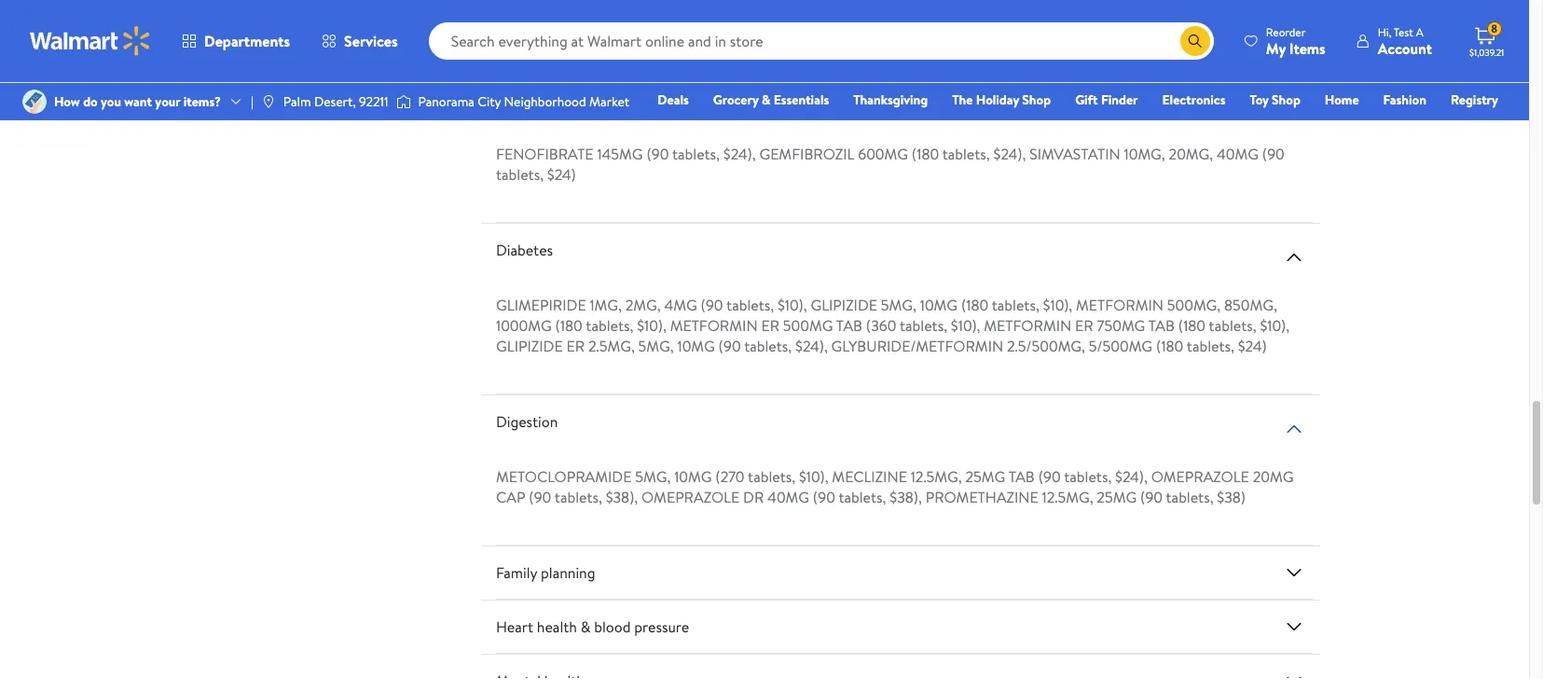 Task type: describe. For each thing, give the bounding box(es) containing it.
one debit link
[[1348, 116, 1428, 136]]

0 horizontal spatial 12.5mg,
[[911, 466, 962, 487]]

(270
[[716, 466, 745, 487]]

hi, test a account
[[1378, 24, 1433, 58]]

registry link
[[1443, 90, 1507, 110]]

toy shop
[[1250, 90, 1301, 109]]

2.5mg,
[[589, 336, 635, 356]]

my
[[1267, 38, 1286, 58]]

0 vertical spatial &
[[762, 90, 771, 109]]

fashion
[[1384, 90, 1427, 109]]

services button
[[306, 19, 414, 63]]

toy shop link
[[1242, 90, 1310, 110]]

heart health & blood pressure
[[496, 616, 689, 637]]

500mg,
[[1168, 295, 1221, 315]]

20mg
[[1253, 466, 1294, 487]]

4mg
[[665, 295, 697, 315]]

(180 down '500mg,'
[[1157, 336, 1184, 356]]

items?
[[183, 92, 221, 111]]

you
[[101, 92, 121, 111]]

8
[[1492, 21, 1498, 37]]

Walmart Site-Wide search field
[[429, 22, 1214, 60]]

0 horizontal spatial 25mg
[[966, 466, 1006, 487]]

family planning image
[[1284, 561, 1306, 584]]

thanksgiving link
[[845, 90, 937, 110]]

5/500mg
[[1089, 336, 1153, 356]]

grocery & essentials link
[[705, 90, 838, 110]]

(180 left 850mg,
[[1179, 315, 1206, 336]]

1 vertical spatial 10mg
[[678, 336, 715, 356]]

90-
[[496, 42, 525, 67]]

your
[[155, 92, 180, 111]]

electronics
[[1163, 90, 1226, 109]]

$1,039.21
[[1470, 46, 1505, 59]]

finder
[[1102, 90, 1139, 109]]

2 $38), from the left
[[890, 487, 922, 507]]

holiday
[[976, 90, 1020, 109]]

panorama
[[418, 92, 475, 111]]

$10), inside metoclopramide 5mg, 10mg (270 tablets, $10), meclizine 12.5mg, 25mg tab (90 tablets, $24), omeprazole 20mg cap (90 tablets, $38), omeprazole dr 40mg (90 tablets, $38), promethazine 12.5mg, 25mg (90 tablets, $38)
[[799, 466, 829, 487]]

family planning
[[496, 562, 596, 583]]

diabetes image
[[1284, 246, 1306, 269]]

750mg
[[1097, 315, 1146, 336]]

glimepiride 1mg, 2mg, 4mg (90 tablets, $10), glipizide 5mg, 10mg (180 tablets, $10), metformin 500mg, 850mg, 1000mg (180 tablets, $10), metformin er 500mg tab (360 tablets, $10), metformin er 750mg tab (180 tablets, $10), glipizide er 2.5mg, 5mg, 10mg (90 tablets, $24), glyburide/metformin 2.5/500mg, 5/500mg (180 tablets, $24)
[[496, 295, 1290, 356]]

1 horizontal spatial omeprazole
[[1152, 466, 1250, 487]]

 image for palm
[[261, 94, 276, 109]]

departments button
[[166, 19, 306, 63]]

simvastatin
[[1030, 144, 1121, 164]]

(180 up glyburide/metformin
[[962, 295, 989, 315]]

cholesterol
[[496, 89, 572, 109]]

reorder
[[1267, 24, 1306, 40]]

the
[[953, 90, 973, 109]]

gift finder link
[[1067, 90, 1147, 110]]

items
[[1290, 38, 1326, 58]]

search icon image
[[1188, 34, 1203, 49]]

want
[[124, 92, 152, 111]]

grocery
[[713, 90, 759, 109]]

palm desert, 92211
[[283, 92, 389, 111]]

registry one debit
[[1356, 90, 1499, 135]]

glyburide/metformin
[[832, 336, 1004, 356]]

toy
[[1250, 90, 1269, 109]]

1 horizontal spatial 25mg
[[1097, 487, 1137, 507]]

deals
[[658, 90, 689, 109]]

walmart image
[[30, 26, 151, 56]]

90-day supply
[[496, 42, 610, 67]]

2 horizontal spatial er
[[1076, 315, 1094, 336]]

gift finder
[[1076, 90, 1139, 109]]

Search search field
[[429, 22, 1214, 60]]

hi,
[[1378, 24, 1392, 40]]

1 shop from the left
[[1023, 90, 1051, 109]]

departments
[[204, 31, 290, 51]]

2 horizontal spatial metformin
[[1076, 295, 1164, 315]]

home link
[[1317, 90, 1368, 110]]

$24) inside fenofibrate 145mg (90 tablets, $24), gemfibrozil 600mg (180 tablets, $24), simvastatin 10mg, 20mg, 40mg (90 tablets, $24)
[[547, 164, 576, 185]]

1 horizontal spatial metformin
[[984, 315, 1072, 336]]

palm
[[283, 92, 311, 111]]

metoclopramide 5mg, 10mg (270 tablets, $10), meclizine 12.5mg, 25mg tab (90 tablets, $24), omeprazole 20mg cap (90 tablets, $38), omeprazole dr 40mg (90 tablets, $38), promethazine 12.5mg, 25mg (90 tablets, $38)
[[496, 466, 1294, 507]]

fenofibrate 145mg (90 tablets, $24), gemfibrozil 600mg (180 tablets, $24), simvastatin 10mg, 20mg, 40mg (90 tablets, $24)
[[496, 144, 1285, 185]]

145mg
[[597, 144, 643, 164]]

1 horizontal spatial 12.5mg,
[[1042, 487, 1094, 507]]

$10), up 2.5/500mg,
[[1043, 295, 1073, 315]]

cap
[[496, 487, 526, 507]]

metoclopramide
[[496, 466, 632, 487]]

pressure
[[635, 616, 689, 637]]

$38)
[[1218, 487, 1246, 507]]

0 horizontal spatial er
[[567, 336, 585, 356]]

2.5/500mg,
[[1007, 336, 1086, 356]]

(180 left 1mg,
[[555, 315, 583, 336]]

1 vertical spatial glipizide
[[496, 336, 563, 356]]

2 shop from the left
[[1272, 90, 1301, 109]]

the holiday shop
[[953, 90, 1051, 109]]

digestion image
[[1284, 418, 1306, 440]]

$10), down diabetes image
[[1261, 315, 1290, 336]]

promethazine
[[926, 487, 1039, 507]]

test
[[1394, 24, 1414, 40]]

0 horizontal spatial tab
[[837, 315, 863, 336]]

0 vertical spatial 5mg,
[[881, 295, 917, 315]]

meclizine
[[832, 466, 907, 487]]

thanksgiving
[[854, 90, 928, 109]]



Task type: vqa. For each thing, say whether or not it's contained in the screenshot.
S
no



Task type: locate. For each thing, give the bounding box(es) containing it.
glimepiride
[[496, 295, 586, 315]]

10mg up glyburide/metformin
[[920, 295, 958, 315]]

5mg, up glyburide/metformin
[[881, 295, 917, 315]]

do
[[83, 92, 98, 111]]

tab inside metoclopramide 5mg, 10mg (270 tablets, $10), meclizine 12.5mg, 25mg tab (90 tablets, $24), omeprazole 20mg cap (90 tablets, $38), omeprazole dr 40mg (90 tablets, $38), promethazine 12.5mg, 25mg (90 tablets, $38)
[[1009, 466, 1035, 487]]

(90
[[647, 144, 669, 164], [1263, 144, 1285, 164], [701, 295, 723, 315], [719, 336, 741, 356], [1039, 466, 1061, 487], [529, 487, 552, 507], [813, 487, 836, 507], [1141, 487, 1163, 507]]

$24)
[[547, 164, 576, 185], [1238, 336, 1267, 356]]

(360
[[866, 315, 897, 336]]

10mg inside metoclopramide 5mg, 10mg (270 tablets, $10), meclizine 12.5mg, 25mg tab (90 tablets, $24), omeprazole 20mg cap (90 tablets, $38), omeprazole dr 40mg (90 tablets, $38), promethazine 12.5mg, 25mg (90 tablets, $38)
[[675, 466, 712, 487]]

40mg right dr
[[768, 487, 810, 507]]

$10), right '2.5mg,'
[[637, 315, 667, 336]]

mental health image
[[1284, 670, 1306, 678]]

10mg
[[920, 295, 958, 315], [678, 336, 715, 356], [675, 466, 712, 487]]

metformin
[[1076, 295, 1164, 315], [670, 315, 758, 336], [984, 315, 1072, 336]]

$24) left 145mg
[[547, 164, 576, 185]]

er left '2.5mg,'
[[567, 336, 585, 356]]

850mg,
[[1225, 295, 1278, 315]]

digestion
[[496, 411, 558, 432]]

0 horizontal spatial $38),
[[606, 487, 638, 507]]

0 vertical spatial 10mg
[[920, 295, 958, 315]]

(180
[[912, 144, 939, 164], [962, 295, 989, 315], [555, 315, 583, 336], [1179, 315, 1206, 336], [1157, 336, 1184, 356]]

dr
[[743, 487, 764, 507]]

how
[[54, 92, 80, 111]]

1 horizontal spatial $24)
[[1238, 336, 1267, 356]]

shop
[[1023, 90, 1051, 109], [1272, 90, 1301, 109]]

one
[[1356, 117, 1384, 135]]

tablets,
[[673, 144, 720, 164], [943, 144, 990, 164], [496, 164, 544, 185], [727, 295, 774, 315], [992, 295, 1040, 315], [586, 315, 634, 336], [900, 315, 948, 336], [1209, 315, 1257, 336], [745, 336, 792, 356], [1187, 336, 1235, 356], [748, 466, 796, 487], [1065, 466, 1112, 487], [555, 487, 602, 507], [839, 487, 887, 507], [1166, 487, 1214, 507]]

glipizide down glimepiride
[[496, 336, 563, 356]]

$24) down 850mg,
[[1238, 336, 1267, 356]]

a
[[1417, 24, 1424, 40]]

1 $38), from the left
[[606, 487, 638, 507]]

neighborhood
[[504, 92, 586, 111]]

omeprazole
[[1152, 466, 1250, 487], [642, 487, 740, 507]]

0 horizontal spatial metformin
[[670, 315, 758, 336]]

 image
[[396, 92, 411, 111], [261, 94, 276, 109]]

$24), inside metoclopramide 5mg, 10mg (270 tablets, $10), meclizine 12.5mg, 25mg tab (90 tablets, $24), omeprazole 20mg cap (90 tablets, $38), omeprazole dr 40mg (90 tablets, $38), promethazine 12.5mg, 25mg (90 tablets, $38)
[[1116, 466, 1148, 487]]

deals link
[[650, 90, 698, 110]]

supply
[[557, 42, 610, 67]]

10mg left (270
[[675, 466, 712, 487]]

family
[[496, 562, 538, 583]]

40mg right 20mg,
[[1217, 144, 1259, 164]]

walmart+
[[1443, 117, 1499, 135]]

1 horizontal spatial shop
[[1272, 90, 1301, 109]]

$10), left 2.5/500mg,
[[951, 315, 981, 336]]

 image right 92211
[[396, 92, 411, 111]]

$10), left (360
[[778, 295, 807, 315]]

health
[[537, 616, 577, 637]]

0 vertical spatial $24)
[[547, 164, 576, 185]]

 image
[[22, 90, 47, 114]]

40mg inside fenofibrate 145mg (90 tablets, $24), gemfibrozil 600mg (180 tablets, $24), simvastatin 10mg, 20mg, 40mg (90 tablets, $24)
[[1217, 144, 1259, 164]]

blood
[[594, 616, 631, 637]]

8 $1,039.21
[[1470, 21, 1505, 59]]

1 vertical spatial 5mg,
[[639, 336, 674, 356]]

er left 750mg
[[1076, 315, 1094, 336]]

12.5mg, right promethazine
[[1042, 487, 1094, 507]]

heart
[[496, 616, 534, 637]]

gemfibrozil
[[760, 144, 855, 164]]

shop right holiday in the top right of the page
[[1023, 90, 1051, 109]]

1 horizontal spatial 40mg
[[1217, 144, 1259, 164]]

 image for panorama
[[396, 92, 411, 111]]

1 horizontal spatial $38),
[[890, 487, 922, 507]]

& right grocery
[[762, 90, 771, 109]]

glipizide
[[811, 295, 878, 315], [496, 336, 563, 356]]

& left "blood"
[[581, 616, 591, 637]]

0 horizontal spatial shop
[[1023, 90, 1051, 109]]

5mg, inside metoclopramide 5mg, 10mg (270 tablets, $10), meclizine 12.5mg, 25mg tab (90 tablets, $24), omeprazole 20mg cap (90 tablets, $38), omeprazole dr 40mg (90 tablets, $38), promethazine 12.5mg, 25mg (90 tablets, $38)
[[635, 466, 671, 487]]

1 horizontal spatial tab
[[1009, 466, 1035, 487]]

(180 inside fenofibrate 145mg (90 tablets, $24), gemfibrozil 600mg (180 tablets, $24), simvastatin 10mg, 20mg, 40mg (90 tablets, $24)
[[912, 144, 939, 164]]

home
[[1325, 90, 1360, 109]]

planning
[[541, 562, 596, 583]]

(180 right 600mg
[[912, 144, 939, 164]]

5mg, left (270
[[635, 466, 671, 487]]

10mg,
[[1125, 144, 1166, 164]]

$10), left meclizine
[[799, 466, 829, 487]]

5mg, down the 2mg,
[[639, 336, 674, 356]]

0 horizontal spatial $24)
[[547, 164, 576, 185]]

heart health & blood pressure image
[[1284, 616, 1306, 638]]

walmart+ link
[[1435, 116, 1507, 136]]

services
[[344, 31, 398, 51]]

 image right '|'
[[261, 94, 276, 109]]

0 horizontal spatial glipizide
[[496, 336, 563, 356]]

500mg
[[783, 315, 833, 336]]

|
[[251, 92, 254, 111]]

the holiday shop link
[[944, 90, 1060, 110]]

tab
[[837, 315, 863, 336], [1149, 315, 1175, 336], [1009, 466, 1035, 487]]

1 vertical spatial &
[[581, 616, 591, 637]]

2 vertical spatial 10mg
[[675, 466, 712, 487]]

1000mg
[[496, 315, 552, 336]]

omeprazole left dr
[[642, 487, 740, 507]]

desert,
[[314, 92, 356, 111]]

grocery & essentials
[[713, 90, 830, 109]]

omeprazole left 20mg at the bottom
[[1152, 466, 1250, 487]]

2 horizontal spatial tab
[[1149, 315, 1175, 336]]

er left 500mg
[[762, 315, 780, 336]]

$38),
[[606, 487, 638, 507], [890, 487, 922, 507]]

40mg inside metoclopramide 5mg, 10mg (270 tablets, $10), meclizine 12.5mg, 25mg tab (90 tablets, $24), omeprazole 20mg cap (90 tablets, $38), omeprazole dr 40mg (90 tablets, $38), promethazine 12.5mg, 25mg (90 tablets, $38)
[[768, 487, 810, 507]]

1 horizontal spatial  image
[[396, 92, 411, 111]]

10mg down 4mg
[[678, 336, 715, 356]]

1 horizontal spatial er
[[762, 315, 780, 336]]

$10),
[[778, 295, 807, 315], [1043, 295, 1073, 315], [637, 315, 667, 336], [951, 315, 981, 336], [1261, 315, 1290, 336], [799, 466, 829, 487]]

0 horizontal spatial &
[[581, 616, 591, 637]]

1mg,
[[590, 295, 622, 315]]

0 horizontal spatial omeprazole
[[642, 487, 740, 507]]

shop right 'toy' at the right
[[1272, 90, 1301, 109]]

1 vertical spatial $24)
[[1238, 336, 1267, 356]]

0 vertical spatial glipizide
[[811, 295, 878, 315]]

day
[[525, 42, 553, 67]]

1 horizontal spatial &
[[762, 90, 771, 109]]

gift
[[1076, 90, 1098, 109]]

$24), inside glimepiride 1mg, 2mg, 4mg (90 tablets, $10), glipizide 5mg, 10mg (180 tablets, $10), metformin 500mg, 850mg, 1000mg (180 tablets, $10), metformin er 500mg tab (360 tablets, $10), metformin er 750mg tab (180 tablets, $10), glipizide er 2.5mg, 5mg, 10mg (90 tablets, $24), glyburide/metformin 2.5/500mg, 5/500mg (180 tablets, $24)
[[796, 336, 828, 356]]

debit
[[1387, 117, 1419, 135]]

1 horizontal spatial glipizide
[[811, 295, 878, 315]]

600mg
[[858, 144, 909, 164]]

cholesterol image
[[1284, 95, 1306, 117]]

92211
[[359, 92, 389, 111]]

how do you want your items?
[[54, 92, 221, 111]]

&
[[762, 90, 771, 109], [581, 616, 591, 637]]

registry
[[1451, 90, 1499, 109]]

0 horizontal spatial 40mg
[[768, 487, 810, 507]]

0 vertical spatial 40mg
[[1217, 144, 1259, 164]]

0 horizontal spatial  image
[[261, 94, 276, 109]]

electronics link
[[1154, 90, 1235, 110]]

2 vertical spatial 5mg,
[[635, 466, 671, 487]]

account
[[1378, 38, 1433, 58]]

market
[[590, 92, 630, 111]]

diabetes
[[496, 240, 553, 260]]

12.5mg, right meclizine
[[911, 466, 962, 487]]

essentials
[[774, 90, 830, 109]]

1 vertical spatial 40mg
[[768, 487, 810, 507]]

20mg,
[[1169, 144, 1214, 164]]

$24) inside glimepiride 1mg, 2mg, 4mg (90 tablets, $10), glipizide 5mg, 10mg (180 tablets, $10), metformin 500mg, 850mg, 1000mg (180 tablets, $10), metformin er 500mg tab (360 tablets, $10), metformin er 750mg tab (180 tablets, $10), glipizide er 2.5mg, 5mg, 10mg (90 tablets, $24), glyburide/metformin 2.5/500mg, 5/500mg (180 tablets, $24)
[[1238, 336, 1267, 356]]

city
[[478, 92, 501, 111]]

reorder my items
[[1267, 24, 1326, 58]]

glipizide up glyburide/metformin
[[811, 295, 878, 315]]



